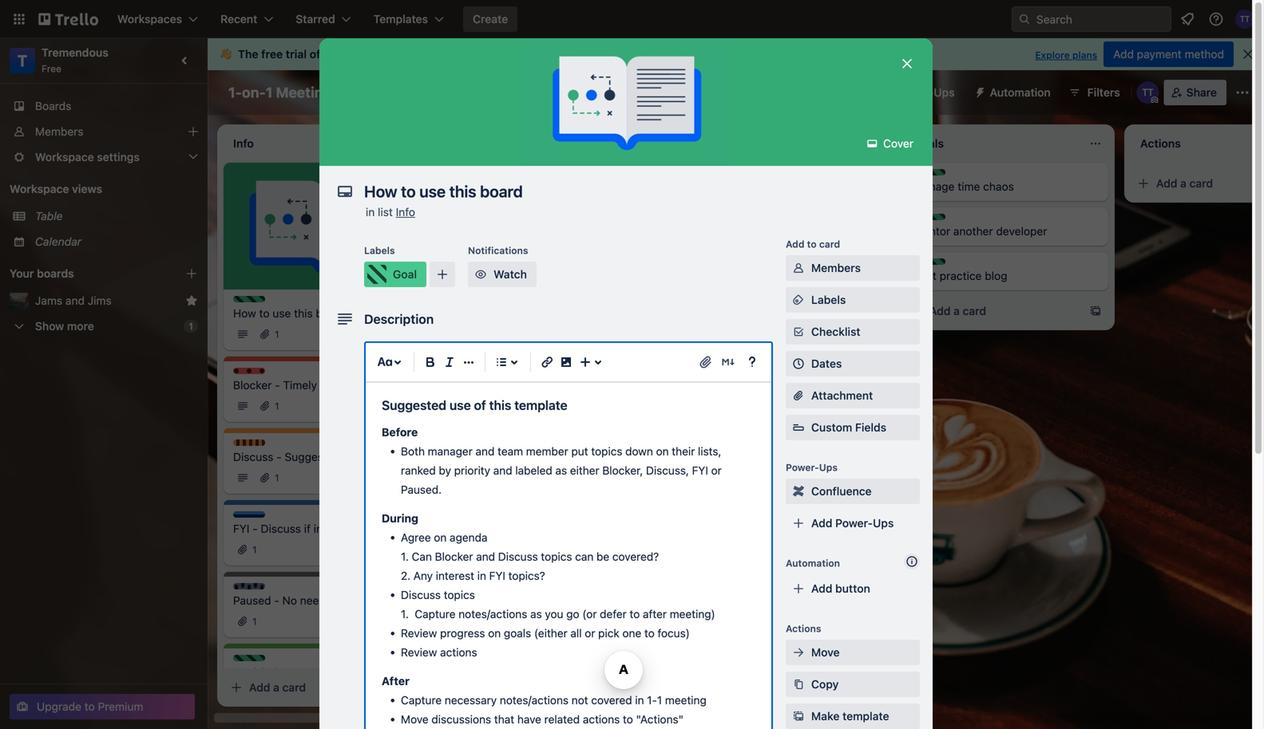 Task type: locate. For each thing, give the bounding box(es) containing it.
color: green, title: "goal" element
[[914, 169, 951, 181], [914, 214, 951, 226], [914, 259, 951, 271], [364, 262, 426, 288], [233, 296, 270, 308], [233, 656, 270, 668]]

italic ⌘i image
[[440, 353, 459, 372]]

1 vertical spatial use
[[450, 398, 471, 413]]

trial
[[286, 48, 307, 61]]

team up "labeled"
[[498, 445, 523, 458]]

0 vertical spatial power-ups
[[896, 86, 955, 99]]

1- down wave icon in the left of the page
[[228, 84, 242, 101]]

1 vertical spatial power-ups
[[786, 462, 838, 474]]

show more
[[35, 320, 94, 333]]

0 horizontal spatial actions
[[440, 646, 477, 660]]

member
[[526, 445, 568, 458]]

can up "report?" on the right top
[[687, 225, 707, 238]]

1 vertical spatial the
[[460, 180, 480, 193]]

sm image inside make template link
[[791, 709, 807, 725]]

2 horizontal spatial in
[[635, 694, 644, 708]]

dates button
[[786, 351, 920, 377]]

blocker inside during agree on agenda 1. can blocker and discuss topics can be covered? 2. any interest in fyi topics? discuss topics 1.  capture notes/actions as you go (or defer to after meeting) review progress on goals (either all or pick one to focus) review actions
[[435, 551, 473, 564]]

1 vertical spatial you
[[545, 608, 563, 621]]

1 vertical spatial can
[[575, 551, 594, 564]]

2 vertical spatial in
[[635, 694, 644, 708]]

banner
[[208, 38, 1264, 70]]

the inside can you please give feedback on the report?
[[687, 241, 704, 254]]

0 horizontal spatial create from template… image
[[409, 682, 422, 695]]

topics inside before both manager and team member put topics down on their lists, ranked by priority and labeled as either blocker, discuss, fyi or paused.
[[591, 445, 622, 458]]

0 vertical spatial template
[[514, 398, 567, 413]]

move up "copy"
[[811, 647, 840, 660]]

notes/actions up have
[[500, 694, 569, 708]]

team left is
[[483, 180, 509, 193]]

0 vertical spatial color: orange, title: "discuss" element
[[460, 230, 512, 242]]

tremendous link
[[42, 46, 109, 59]]

template
[[514, 398, 567, 413], [843, 710, 889, 724]]

None text field
[[356, 177, 883, 206]]

sm image for labels
[[791, 292, 807, 308]]

cover link
[[860, 131, 923, 157]]

goal inside the goal best practice blog
[[930, 260, 951, 271]]

goal for goal mentor another developer
[[930, 215, 951, 226]]

0 vertical spatial calendar
[[650, 86, 696, 99]]

the up move
[[460, 180, 480, 193]]

on inside the team is stuck on x, how can we move forward?
[[554, 180, 567, 193]]

calendar for calendar power-up
[[650, 86, 696, 99]]

discuss down timely
[[249, 441, 285, 452]]

practice
[[940, 270, 982, 283]]

add payment method button
[[1104, 42, 1234, 67]]

either
[[570, 464, 599, 478]]

or down lists,
[[711, 464, 722, 478]]

you left go
[[545, 608, 563, 621]]

0 horizontal spatial move
[[401, 714, 429, 727]]

paused left need
[[249, 585, 283, 596]]

create from template… image
[[1089, 305, 1102, 318], [409, 682, 422, 695]]

customize views image
[[582, 85, 598, 101]]

you inside during agree on agenda 1. can blocker and discuss topics can be covered? 2. any interest in fyi topics? discuss topics 1.  capture notes/actions as you go (or defer to after meeting) review progress on goals (either all or pick one to focus) review actions
[[545, 608, 563, 621]]

any inside during agree on agenda 1. can blocker and discuss topics can be covered? 2. any interest in fyi topics? discuss topics 1.  capture notes/actions as you go (or defer to after meeting) review progress on goals (either all or pick one to focus) review actions
[[413, 570, 433, 583]]

1 horizontal spatial ups
[[873, 517, 894, 530]]

to right need
[[329, 595, 339, 608]]

for right the ended
[[433, 48, 448, 61]]

as left either
[[555, 464, 567, 478]]

- up fyi fyi - discuss if interested (#6)
[[277, 451, 282, 464]]

1 vertical spatial review
[[401, 646, 437, 660]]

color: black, title: "paused" element
[[233, 584, 283, 596]]

- left timely
[[275, 379, 280, 392]]

review up after
[[401, 646, 437, 660]]

0 horizontal spatial of
[[310, 48, 321, 61]]

any inside 'discuss i've drafted my goals for the next few months. any feedback?'
[[526, 257, 546, 270]]

goal inside goal mentor another developer
[[930, 215, 951, 226]]

1 vertical spatial ups
[[819, 462, 838, 474]]

i've
[[460, 241, 478, 254]]

(either
[[534, 627, 568, 640]]

in right interest
[[477, 570, 486, 583]]

1 vertical spatial or
[[585, 627, 595, 640]]

the left next
[[588, 241, 605, 254]]

terry turtle (terryturtle) image right open information menu 'icon'
[[1236, 10, 1255, 29]]

drafted
[[481, 241, 519, 254]]

discuss left if
[[261, 523, 301, 536]]

members link
[[0, 119, 208, 145], [786, 256, 920, 281]]

1 horizontal spatial can
[[687, 225, 707, 238]]

0 vertical spatial you
[[710, 225, 729, 238]]

0 horizontal spatial can
[[412, 551, 432, 564]]

in up "actions" at the bottom right of the page
[[635, 694, 644, 708]]

1 vertical spatial color: orange, title: "discuss" element
[[233, 440, 285, 452]]

lists image
[[492, 353, 511, 372]]

1 vertical spatial any
[[413, 570, 433, 583]]

suggested left topic
[[285, 451, 340, 464]]

calendar for calendar
[[35, 235, 81, 248]]

1 vertical spatial team
[[498, 445, 523, 458]]

suggested inside discuss discuss - suggested topic (#3)
[[285, 451, 340, 464]]

- inside discuss discuss - suggested topic (#3)
[[277, 451, 282, 464]]

color: orange, title: "discuss" element
[[460, 230, 512, 242], [233, 440, 285, 452]]

suggested inside main content area, start typing to enter text. text box
[[382, 398, 446, 413]]

upgrade
[[37, 701, 81, 714]]

capture up progress
[[415, 608, 456, 621]]

members down boards
[[35, 125, 83, 138]]

best
[[914, 270, 937, 283]]

1. down (#0) at bottom left
[[401, 608, 409, 621]]

1
[[266, 84, 273, 101], [189, 321, 193, 332], [275, 329, 279, 340], [275, 401, 279, 412], [275, 473, 279, 484], [252, 545, 257, 556], [252, 617, 257, 628], [657, 694, 662, 708]]

1 inside after capture necessary notes/actions not covered in 1-1 meeting move discussions that have related actions to "actions"
[[657, 694, 662, 708]]

1 vertical spatial goals
[[504, 627, 531, 640]]

- for fyi
[[253, 523, 258, 536]]

- left no
[[274, 595, 279, 608]]

goal for goal manage time chaos
[[930, 170, 951, 181]]

cover
[[880, 137, 914, 150]]

discussion
[[320, 379, 375, 392]]

color: orange, title: "discuss" element up notifications
[[460, 230, 512, 242]]

1 vertical spatial notes/actions
[[500, 694, 569, 708]]

or
[[711, 464, 722, 478], [585, 627, 595, 640]]

1 horizontal spatial 1-
[[647, 694, 657, 708]]

team inside before both manager and team member put topics down on their lists, ranked by priority and labeled as either blocker, discuss, fyi or paused.
[[498, 445, 523, 458]]

power- inside button
[[896, 86, 934, 99]]

goals inside 'discuss i've drafted my goals for the next few months. any feedback?'
[[540, 241, 568, 254]]

this inside goal how to use this board
[[294, 307, 313, 320]]

use inside goal how to use this board
[[273, 307, 291, 320]]

jams
[[35, 294, 62, 307]]

1 horizontal spatial you
[[710, 225, 729, 238]]

and left jims
[[65, 294, 85, 307]]

1 vertical spatial 1.
[[401, 608, 409, 621]]

fyi inside before both manager and team member put topics down on their lists, ranked by priority and labeled as either blocker, discuss, fyi or paused.
[[692, 464, 708, 478]]

1 horizontal spatial calendar
[[650, 86, 696, 99]]

color: blue, title: "fyi" element
[[233, 512, 265, 524]]

this down lists 'image'
[[489, 398, 511, 413]]

can you please give feedback on the report?
[[687, 225, 857, 254]]

topics
[[591, 445, 622, 458], [541, 551, 572, 564], [444, 589, 475, 602]]

can down agree
[[412, 551, 432, 564]]

template down link "image"
[[514, 398, 567, 413]]

template down copy link
[[843, 710, 889, 724]]

notes/actions
[[459, 608, 527, 621], [500, 694, 569, 708]]

goal manage time chaos
[[914, 170, 1014, 193]]

discuss discuss - suggested topic (#3)
[[233, 441, 394, 464]]

automation up add button
[[786, 558, 840, 569]]

1 vertical spatial members link
[[786, 256, 920, 281]]

sm image for move
[[791, 645, 807, 661]]

- left if
[[253, 523, 258, 536]]

0 horizontal spatial terry turtle (terryturtle) image
[[1137, 81, 1159, 104]]

agenda
[[335, 84, 388, 101]]

sm image inside watch button
[[473, 267, 489, 283]]

sm image right power-ups button
[[968, 80, 990, 102]]

sm image for make template
[[791, 709, 807, 725]]

actions
[[440, 646, 477, 660], [583, 714, 620, 727]]

on right 'feedback'
[[844, 225, 857, 238]]

show menu image
[[1235, 85, 1251, 101]]

for inside 'discuss i've drafted my goals for the next few months. any feedback?'
[[571, 241, 585, 254]]

- inside fyi fyi - discuss if interested (#6)
[[253, 523, 258, 536]]

1 vertical spatial for
[[571, 241, 585, 254]]

premium left 'has'
[[323, 48, 371, 61]]

method
[[1185, 48, 1224, 61]]

calendar power-up
[[650, 86, 751, 99]]

0 vertical spatial this
[[294, 307, 313, 320]]

0 vertical spatial for
[[433, 48, 448, 61]]

1 vertical spatial move
[[401, 714, 429, 727]]

ups up add button button
[[873, 517, 894, 530]]

color: red, title: "blocker" element
[[233, 368, 284, 380]]

1 vertical spatial suggested
[[285, 451, 340, 464]]

workspace
[[10, 182, 69, 196]]

👋 the free trial of premium has ended for tremendous .
[[220, 48, 521, 61]]

1 up "actions" at the bottom right of the page
[[657, 694, 662, 708]]

0 horizontal spatial suggested
[[285, 451, 340, 464]]

t
[[17, 51, 27, 70]]

1 review from the top
[[401, 627, 437, 640]]

0 vertical spatial terry turtle (terryturtle) image
[[1236, 10, 1255, 29]]

members down add to card
[[811, 262, 861, 275]]

tremendous
[[42, 46, 109, 59], [451, 48, 518, 61]]

color: green, title: "goal" element left time
[[914, 169, 951, 181]]

view markdown image
[[720, 355, 736, 371]]

ups left automation button
[[934, 86, 955, 99]]

paused.
[[401, 484, 442, 497]]

1 horizontal spatial automation
[[990, 86, 1051, 99]]

labels up checklist
[[811, 294, 846, 307]]

1 horizontal spatial this
[[489, 398, 511, 413]]

agree
[[401, 531, 431, 545]]

covered?
[[612, 551, 659, 564]]

the for next
[[588, 241, 605, 254]]

any down my
[[526, 257, 546, 270]]

members link up labels link
[[786, 256, 920, 281]]

in
[[366, 206, 375, 219], [477, 570, 486, 583], [635, 694, 644, 708]]

can left we
[[608, 180, 627, 193]]

0 vertical spatial can
[[687, 225, 707, 238]]

sm image inside copy link
[[791, 677, 807, 693]]

2 the from the left
[[687, 241, 704, 254]]

1 left the meeting
[[266, 84, 273, 101]]

t link
[[10, 48, 35, 73]]

1 vertical spatial this
[[489, 398, 511, 413]]

the team is stuck on x, how can we move forward?
[[460, 180, 644, 209]]

goal for goal how to use this board
[[249, 297, 270, 308]]

goal right starred icon
[[249, 297, 270, 308]]

1 horizontal spatial or
[[711, 464, 722, 478]]

0 vertical spatial notes/actions
[[459, 608, 527, 621]]

use right how
[[273, 307, 291, 320]]

the left "report?" on the right top
[[687, 241, 704, 254]]

goal
[[930, 170, 951, 181], [930, 215, 951, 226], [930, 260, 951, 271], [393, 268, 417, 281], [249, 297, 270, 308], [249, 656, 270, 668], [233, 666, 257, 680]]

1 down starred icon
[[189, 321, 193, 332]]

1 horizontal spatial for
[[571, 241, 585, 254]]

text styles image
[[375, 353, 395, 372]]

goal down mentor
[[930, 260, 951, 271]]

sm image for members
[[791, 260, 807, 276]]

sm image
[[968, 80, 990, 102], [791, 645, 807, 661]]

terry turtle (terryturtle) image down payment
[[1137, 81, 1159, 104]]

ups up confluence
[[819, 462, 838, 474]]

1 horizontal spatial power-ups
[[896, 86, 955, 99]]

card
[[1190, 177, 1213, 190], [819, 239, 840, 250], [963, 305, 986, 318], [509, 353, 533, 366], [282, 682, 306, 695]]

0 horizontal spatial tremendous
[[42, 46, 109, 59]]

- for discuss
[[277, 451, 282, 464]]

0 vertical spatial create from template… image
[[1089, 305, 1102, 318]]

0 vertical spatial use
[[273, 307, 291, 320]]

goal inside goal how to use this board
[[249, 297, 270, 308]]

as
[[555, 464, 567, 478], [530, 608, 542, 621]]

use inside main content area, start typing to enter text. text box
[[450, 398, 471, 413]]

sm image inside checklist link
[[791, 324, 807, 340]]

topics down interest
[[444, 589, 475, 602]]

1 vertical spatial premium
[[98, 701, 143, 714]]

1 horizontal spatial any
[[526, 257, 546, 270]]

2 vertical spatial ups
[[873, 517, 894, 530]]

as inside before both manager and team member put topics down on their lists, ranked by priority and labeled as either blocker, discuss, fyi or paused.
[[555, 464, 567, 478]]

fyi left topics? at the left bottom of the page
[[489, 570, 505, 583]]

0 horizontal spatial the
[[588, 241, 605, 254]]

2 horizontal spatial topics
[[591, 445, 622, 458]]

review down (#0) at bottom left
[[401, 627, 437, 640]]

to down "covered"
[[623, 714, 633, 727]]

button
[[835, 583, 870, 596]]

Main content area, start typing to enter text. text field
[[382, 398, 756, 730]]

can inside during agree on agenda 1. can blocker and discuss topics can be covered? 2. any interest in fyi topics? discuss topics 1.  capture notes/actions as you go (or defer to after meeting) review progress on goals (either all or pick one to focus) review actions
[[412, 551, 432, 564]]

to inside paused paused - no need to discuss (#0)
[[329, 595, 339, 608]]

search image
[[1018, 13, 1031, 26]]

all
[[571, 627, 582, 640]]

notes/actions inside during agree on agenda 1. can blocker and discuss topics can be covered? 2. any interest in fyi topics? discuss topics 1.  capture notes/actions as you go (or defer to after meeting) review progress on goals (either all or pick one to focus) review actions
[[459, 608, 527, 621]]

-
[[275, 379, 280, 392], [277, 451, 282, 464], [253, 523, 258, 536], [274, 595, 279, 608]]

1 vertical spatial 1-
[[647, 694, 657, 708]]

power-ups
[[896, 86, 955, 99], [786, 462, 838, 474]]

1 down goal how to use this board
[[275, 329, 279, 340]]

calendar down table
[[35, 235, 81, 248]]

1 horizontal spatial topics
[[541, 551, 572, 564]]

1- inside after capture necessary notes/actions not covered in 1-1 meeting move discussions that have related actions to "actions"
[[647, 694, 657, 708]]

1 1. from the top
[[401, 551, 409, 564]]

0 vertical spatial or
[[711, 464, 722, 478]]

tremendous up free
[[42, 46, 109, 59]]

1 vertical spatial topics
[[541, 551, 572, 564]]

calendar link
[[35, 234, 198, 250]]

notifications
[[468, 245, 528, 256]]

fyi down lists,
[[692, 464, 708, 478]]

blocker
[[249, 369, 284, 380], [233, 379, 272, 392], [435, 551, 473, 564]]

as up (either
[[530, 608, 542, 621]]

please
[[732, 225, 766, 238]]

you up "report?" on the right top
[[710, 225, 729, 238]]

in left 'list'
[[366, 206, 375, 219]]

actions inside during agree on agenda 1. can blocker and discuss topics can be covered? 2. any interest in fyi topics? discuss topics 1.  capture notes/actions as you go (or defer to after meeting) review progress on goals (either all or pick one to focus) review actions
[[440, 646, 477, 660]]

table link
[[35, 208, 198, 224]]

goals right my
[[540, 241, 568, 254]]

goal down manage
[[930, 215, 951, 226]]

open help dialog image
[[743, 353, 762, 372]]

0 vertical spatial any
[[526, 257, 546, 270]]

1 horizontal spatial in
[[477, 570, 486, 583]]

move
[[811, 647, 840, 660], [401, 714, 429, 727]]

labels down 'list'
[[364, 245, 395, 256]]

1 horizontal spatial can
[[608, 180, 627, 193]]

0 vertical spatial the
[[238, 48, 258, 61]]

1. up 2.
[[401, 551, 409, 564]]

0 horizontal spatial the
[[238, 48, 258, 61]]

starred icon image
[[185, 295, 198, 307]]

0 vertical spatial capture
[[415, 608, 456, 621]]

1 vertical spatial automation
[[786, 558, 840, 569]]

upgrade to premium link
[[10, 695, 195, 720]]

actions down "covered"
[[583, 714, 620, 727]]

copy
[[811, 678, 839, 692]]

actions down progress
[[440, 646, 477, 660]]

1 inside board name text box
[[266, 84, 273, 101]]

- for paused
[[274, 595, 279, 608]]

sm image inside labels link
[[791, 292, 807, 308]]

0 vertical spatial can
[[608, 180, 627, 193]]

to inside after capture necessary notes/actions not covered in 1-1 meeting move discussions that have related actions to "actions"
[[623, 714, 633, 727]]

for up feedback?
[[571, 241, 585, 254]]

(#3)
[[372, 451, 394, 464]]

1.
[[401, 551, 409, 564], [401, 608, 409, 621]]

"actions"
[[636, 714, 684, 727]]

your boards with 2 items element
[[10, 264, 161, 284]]

- inside blocker blocker - timely discussion (#4)
[[275, 379, 280, 392]]

0 horizontal spatial 1-
[[228, 84, 242, 101]]

1 horizontal spatial color: orange, title: "discuss" element
[[460, 230, 512, 242]]

power-ups up confluence
[[786, 462, 838, 474]]

sm image for checklist
[[791, 324, 807, 340]]

0 vertical spatial labels
[[364, 245, 395, 256]]

the team is stuck on x, how can we move forward? link
[[460, 179, 645, 211]]

the right 👋
[[238, 48, 258, 61]]

automation down explore
[[990, 86, 1051, 99]]

1 horizontal spatial the
[[460, 180, 480, 193]]

goal left time
[[930, 170, 951, 181]]

to inside upgrade to premium link
[[84, 701, 95, 714]]

1 down color: black, title: "paused" element
[[252, 617, 257, 628]]

1 horizontal spatial of
[[474, 398, 486, 413]]

boards
[[35, 99, 71, 113]]

on inside can you please give feedback on the report?
[[844, 225, 857, 238]]

to right upgrade
[[84, 701, 95, 714]]

forward?
[[491, 196, 536, 209]]

not
[[572, 694, 588, 708]]

paused paused - no need to discuss (#0)
[[233, 585, 406, 608]]

0 vertical spatial 1.
[[401, 551, 409, 564]]

the
[[588, 241, 605, 254], [687, 241, 704, 254]]

put
[[571, 445, 588, 458]]

capture inside after capture necessary notes/actions not covered in 1-1 meeting move discussions that have related actions to "actions"
[[401, 694, 442, 708]]

0 horizontal spatial members link
[[0, 119, 208, 145]]

defer
[[600, 608, 627, 621]]

can you please give feedback on the report? link
[[687, 224, 872, 256]]

back to home image
[[38, 6, 98, 32]]

in inside after capture necessary notes/actions not covered in 1-1 meeting move discussions that have related actions to "actions"
[[635, 694, 644, 708]]

wave image
[[220, 47, 232, 61]]

color: green, title: "goal" element down mentor
[[914, 259, 951, 271]]

1 vertical spatial of
[[474, 398, 486, 413]]

be
[[597, 551, 609, 564]]

terry turtle (terryturtle) image
[[1236, 10, 1255, 29], [1137, 81, 1159, 104]]

sm image inside automation button
[[968, 80, 990, 102]]

dates
[[811, 357, 842, 371]]

1 vertical spatial calendar
[[35, 235, 81, 248]]

discussions
[[432, 714, 491, 727]]

0 vertical spatial suggested
[[382, 398, 446, 413]]

1 horizontal spatial use
[[450, 398, 471, 413]]

discuss
[[476, 231, 512, 242], [249, 441, 285, 452], [233, 451, 273, 464], [261, 523, 301, 536], [498, 551, 538, 564], [401, 589, 441, 602]]

1 the from the left
[[588, 241, 605, 254]]

discuss up topics? at the left bottom of the page
[[498, 551, 538, 564]]

have
[[517, 714, 541, 727]]

2 horizontal spatial ups
[[934, 86, 955, 99]]

1 vertical spatial create from template… image
[[409, 682, 422, 695]]

suggested up before
[[382, 398, 446, 413]]

color: green, title: "goal" element for mentor another developer
[[914, 214, 951, 226]]

sm image inside cover link
[[864, 136, 880, 152]]

1 vertical spatial as
[[530, 608, 542, 621]]

capture down after
[[401, 694, 442, 708]]

move link
[[786, 641, 920, 666]]

(#1)
[[260, 666, 280, 680]]

the inside 'discuss i've drafted my goals for the next few months. any feedback?'
[[588, 241, 605, 254]]

any right 2.
[[413, 570, 433, 583]]

0 vertical spatial automation
[[990, 86, 1051, 99]]

sm image inside the members link
[[791, 260, 807, 276]]

sm image inside move link
[[791, 645, 807, 661]]

and down the agenda
[[476, 551, 495, 564]]

primary element
[[0, 0, 1264, 38]]

color: green, title: "goal" element for how to use this board
[[233, 296, 270, 308]]

add board image
[[185, 268, 198, 280]]

0 vertical spatial topics
[[591, 445, 622, 458]]

ups inside button
[[934, 86, 955, 99]]

copy link
[[786, 672, 920, 698]]

explore plans button
[[1035, 46, 1098, 65]]

sm image
[[864, 136, 880, 152], [791, 260, 807, 276], [473, 267, 489, 283], [791, 292, 807, 308], [791, 324, 807, 340], [791, 484, 807, 500], [791, 677, 807, 693], [791, 709, 807, 725]]

color: green, title: "goal" element for manage time chaos
[[914, 169, 951, 181]]

blocker up interest
[[435, 551, 473, 564]]

goal inside goal manage time chaos
[[930, 170, 951, 181]]

1 vertical spatial sm image
[[791, 645, 807, 661]]

to right one
[[644, 627, 655, 640]]

sm image down actions
[[791, 645, 807, 661]]

image image
[[557, 353, 576, 372]]

automation inside button
[[990, 86, 1051, 99]]

topics up topics? at the left bottom of the page
[[541, 551, 572, 564]]

how
[[233, 307, 256, 320]]

0 notifications image
[[1178, 10, 1197, 29]]

1 horizontal spatial actions
[[583, 714, 620, 727]]

can left be
[[575, 551, 594, 564]]

1 horizontal spatial goals
[[540, 241, 568, 254]]

- inside paused paused - no need to discuss (#0)
[[274, 595, 279, 608]]

1 horizontal spatial premium
[[323, 48, 371, 61]]

premium right upgrade
[[98, 701, 143, 714]]

after
[[643, 608, 667, 621]]

the inside the team is stuck on x, how can we move forward?
[[460, 180, 480, 193]]

discuss up notifications
[[476, 231, 512, 242]]

x,
[[570, 180, 581, 193]]

or right all
[[585, 627, 595, 640]]

0 vertical spatial in
[[366, 206, 375, 219]]



Task type: describe. For each thing, give the bounding box(es) containing it.
sm image for automation
[[968, 80, 990, 102]]

on right progress
[[488, 627, 501, 640]]

notes/actions inside after capture necessary notes/actions not covered in 1-1 meeting move discussions that have related actions to "actions"
[[500, 694, 569, 708]]

list
[[378, 206, 393, 219]]

1 horizontal spatial members
[[811, 262, 861, 275]]

0 horizontal spatial premium
[[98, 701, 143, 714]]

free
[[261, 48, 283, 61]]

or inside during agree on agenda 1. can blocker and discuss topics can be covered? 2. any interest in fyi topics? discuss topics 1.  capture notes/actions as you go (or defer to after meeting) review progress on goals (either all or pick one to focus) review actions
[[585, 627, 595, 640]]

paused left no
[[233, 595, 271, 608]]

0 vertical spatial move
[[811, 647, 840, 660]]

can inside the team is stuck on x, how can we move forward?
[[608, 180, 627, 193]]

1 vertical spatial labels
[[811, 294, 846, 307]]

fyi inside during agree on agenda 1. can blocker and discuss topics can be covered? 2. any interest in fyi topics? discuss topics 1.  capture notes/actions as you go (or defer to after meeting) review progress on goals (either all or pick one to focus) review actions
[[489, 570, 505, 583]]

create
[[473, 12, 508, 26]]

0 horizontal spatial members
[[35, 125, 83, 138]]

their
[[672, 445, 695, 458]]

template inside main content area, start typing to enter text. text box
[[514, 398, 567, 413]]

progress
[[440, 627, 485, 640]]

fyi fyi - discuss if interested (#6)
[[233, 513, 391, 536]]

sm image for watch
[[473, 267, 489, 283]]

after capture necessary notes/actions not covered in 1-1 meeting move discussions that have related actions to "actions"
[[382, 675, 707, 727]]

jims
[[88, 294, 112, 307]]

- for blocker
[[275, 379, 280, 392]]

agenda
[[450, 531, 488, 545]]

power-ups button
[[864, 80, 964, 105]]

.
[[518, 48, 521, 61]]

developer
[[996, 225, 1047, 238]]

1 horizontal spatial tremendous
[[451, 48, 518, 61]]

paused - no need to discuss (#0) link
[[233, 593, 412, 609]]

2 review from the top
[[401, 646, 437, 660]]

focus)
[[658, 627, 690, 640]]

necessary
[[445, 694, 497, 708]]

blocker left timely
[[233, 379, 272, 392]]

my
[[522, 241, 537, 254]]

discuss - suggested topic (#3) link
[[233, 450, 412, 466]]

custom fields
[[811, 421, 887, 434]]

link image
[[537, 353, 557, 372]]

workspace views
[[10, 182, 102, 196]]

give
[[769, 225, 790, 238]]

goal for goal goal (#1)
[[249, 656, 270, 668]]

free
[[42, 63, 61, 74]]

to inside goal how to use this board
[[259, 307, 270, 320]]

time
[[958, 180, 980, 193]]

1 horizontal spatial members link
[[786, 256, 920, 281]]

blog
[[985, 270, 1008, 283]]

best practice blog link
[[914, 268, 1099, 284]]

topic
[[343, 451, 369, 464]]

in inside during agree on agenda 1. can blocker and discuss topics can be covered? 2. any interest in fyi topics? discuss topics 1.  capture notes/actions as you go (or defer to after meeting) review progress on goals (either all or pick one to focus) review actions
[[477, 570, 486, 583]]

goals inside during agree on agenda 1. can blocker and discuss topics can be covered? 2. any interest in fyi topics? discuss topics 1.  capture notes/actions as you go (or defer to after meeting) review progress on goals (either all or pick one to focus) review actions
[[504, 627, 531, 640]]

after
[[382, 675, 410, 688]]

Board name text field
[[220, 80, 396, 105]]

actions
[[786, 624, 821, 635]]

before both manager and team member put topics down on their lists, ranked by priority and labeled as either blocker, discuss, fyi or paused.
[[382, 426, 725, 497]]

1 horizontal spatial terry turtle (terryturtle) image
[[1236, 10, 1255, 29]]

1- inside board name text box
[[228, 84, 242, 101]]

share button
[[1164, 80, 1227, 105]]

fyi left if
[[249, 513, 264, 524]]

can inside can you please give feedback on the report?
[[687, 225, 707, 238]]

goal best practice blog
[[914, 260, 1008, 283]]

one
[[622, 627, 641, 640]]

jams and jims link
[[35, 293, 179, 309]]

blocker down how
[[249, 369, 284, 380]]

on-
[[242, 84, 266, 101]]

attach and insert link image
[[698, 355, 714, 371]]

goal for goal
[[393, 268, 417, 281]]

your
[[10, 267, 34, 280]]

boards link
[[0, 93, 208, 119]]

of inside main content area, start typing to enter text. text box
[[474, 398, 486, 413]]

2 1. from the top
[[401, 608, 409, 621]]

to up one
[[630, 608, 640, 621]]

2 vertical spatial topics
[[444, 589, 475, 602]]

bold ⌘b image
[[421, 353, 440, 372]]

the for report?
[[687, 241, 704, 254]]

priority
[[454, 464, 490, 478]]

Search field
[[1031, 7, 1171, 31]]

can inside during agree on agenda 1. can blocker and discuss topics can be covered? 2. any interest in fyi topics? discuss topics 1.  capture notes/actions as you go (or defer to after meeting) review progress on goals (either all or pick one to focus) review actions
[[575, 551, 594, 564]]

actions inside after capture necessary notes/actions not covered in 1-1 meeting move discussions that have related actions to "actions"
[[583, 714, 620, 727]]

chaos
[[983, 180, 1014, 193]]

or inside before both manager and team member put topics down on their lists, ranked by priority and labeled as either blocker, discuss, fyi or paused.
[[711, 464, 722, 478]]

is
[[512, 180, 520, 193]]

team inside the team is stuck on x, how can we move forward?
[[483, 180, 509, 193]]

meeting
[[665, 694, 707, 708]]

on right agree
[[434, 531, 447, 545]]

and right priority
[[493, 464, 512, 478]]

timely
[[283, 379, 317, 392]]

more formatting image
[[459, 353, 478, 372]]

banner containing 👋
[[208, 38, 1264, 70]]

make
[[811, 710, 840, 724]]

0 horizontal spatial for
[[433, 48, 448, 61]]

sm image for copy
[[791, 677, 807, 693]]

to down 'feedback'
[[807, 239, 817, 250]]

goal mentor another developer
[[914, 215, 1047, 238]]

feedback?
[[549, 257, 602, 270]]

confluence
[[811, 485, 872, 498]]

automation button
[[968, 80, 1060, 105]]

1 down color: blue, title: "fyi" element
[[252, 545, 257, 556]]

boards
[[37, 267, 74, 280]]

covered
[[591, 694, 632, 708]]

go
[[566, 608, 579, 621]]

0 vertical spatial members link
[[0, 119, 208, 145]]

discuss inside 'discuss i've drafted my goals for the next few months. any feedback?'
[[476, 231, 512, 242]]

1 horizontal spatial create from template… image
[[1089, 305, 1102, 318]]

and inside during agree on agenda 1. can blocker and discuss topics can be covered? 2. any interest in fyi topics? discuss topics 1.  capture notes/actions as you go (or defer to after meeting) review progress on goals (either all or pick one to focus) review actions
[[476, 551, 495, 564]]

during agree on agenda 1. can blocker and discuss topics can be covered? 2. any interest in fyi topics? discuss topics 1.  capture notes/actions as you go (or defer to after meeting) review progress on goals (either all or pick one to focus) review actions
[[382, 512, 715, 660]]

ended
[[396, 48, 430, 61]]

we
[[630, 180, 644, 193]]

board link
[[506, 80, 574, 105]]

0 vertical spatial premium
[[323, 48, 371, 61]]

related
[[544, 714, 580, 727]]

on inside before both manager and team member put topics down on their lists, ranked by priority and labeled as either blocker, discuss, fyi or paused.
[[656, 445, 669, 458]]

capture inside during agree on agenda 1. can blocker and discuss topics can be covered? 2. any interest in fyi topics? discuss topics 1.  capture notes/actions as you go (or defer to after meeting) review progress on goals (either all or pick one to focus) review actions
[[415, 608, 456, 621]]

discuss inside fyi fyi - discuss if interested (#6)
[[261, 523, 301, 536]]

create button
[[463, 6, 518, 32]]

fyi up color: black, title: "paused" element
[[233, 523, 250, 536]]

1 vertical spatial terry turtle (terryturtle) image
[[1137, 81, 1159, 104]]

create from template… image
[[863, 276, 875, 289]]

suggested use of this template
[[382, 398, 567, 413]]

and up priority
[[476, 445, 495, 458]]

open information menu image
[[1208, 11, 1224, 27]]

power-ups inside power-ups button
[[896, 86, 955, 99]]

before
[[382, 426, 418, 439]]

labeled
[[515, 464, 552, 478]]

goal for goal best practice blog
[[930, 260, 951, 271]]

👋
[[220, 48, 232, 61]]

discuss down 2.
[[401, 589, 441, 602]]

manage time chaos link
[[914, 179, 1099, 195]]

you inside can you please give feedback on the report?
[[710, 225, 729, 238]]

stuck
[[523, 180, 551, 193]]

feedback
[[793, 225, 841, 238]]

tremendous free
[[42, 46, 109, 74]]

blocker,
[[602, 464, 643, 478]]

blocker blocker - timely discussion (#4)
[[233, 369, 400, 392]]

explore
[[1035, 50, 1070, 61]]

and inside "link"
[[65, 294, 85, 307]]

info
[[396, 206, 415, 219]]

color: green, title: "goal" element up 'description'
[[364, 262, 426, 288]]

lists,
[[698, 445, 721, 458]]

1 down color: red, title: "blocker" "element"
[[275, 401, 279, 412]]

color: green, title: "goal" element for best practice blog
[[914, 259, 951, 271]]

next
[[608, 241, 630, 254]]

0 horizontal spatial in
[[366, 206, 375, 219]]

more
[[67, 320, 94, 333]]

that
[[494, 714, 514, 727]]

plans
[[1073, 50, 1098, 61]]

sm image for confluence
[[791, 484, 807, 500]]

color: green, title: "goal" element for goal (#1)
[[233, 656, 270, 668]]

1 horizontal spatial template
[[843, 710, 889, 724]]

how to use this board link
[[233, 306, 412, 322]]

explore plans
[[1035, 50, 1098, 61]]

watch
[[494, 268, 527, 281]]

this inside main content area, start typing to enter text. text box
[[489, 398, 511, 413]]

goal left (#1)
[[233, 666, 257, 680]]

(#0)
[[384, 595, 406, 608]]

few
[[460, 257, 479, 270]]

table
[[35, 210, 63, 223]]

1 down discuss discuss - suggested topic (#3)
[[275, 473, 279, 484]]

editor toolbar toolbar
[[372, 350, 765, 375]]

0 horizontal spatial ups
[[819, 462, 838, 474]]

meeting
[[276, 84, 332, 101]]

move inside after capture necessary notes/actions not covered in 1-1 meeting move discussions that have related actions to "actions"
[[401, 714, 429, 727]]

as inside during agree on agenda 1. can blocker and discuss topics can be covered? 2. any interest in fyi topics? discuss topics 1.  capture notes/actions as you go (or defer to after meeting) review progress on goals (either all or pick one to focus) review actions
[[530, 608, 542, 621]]

discuss,
[[646, 464, 689, 478]]

0 horizontal spatial automation
[[786, 558, 840, 569]]

discuss up color: blue, title: "fyi" element
[[233, 451, 273, 464]]

during
[[382, 512, 418, 525]]



Task type: vqa. For each thing, say whether or not it's contained in the screenshot.
team
yes



